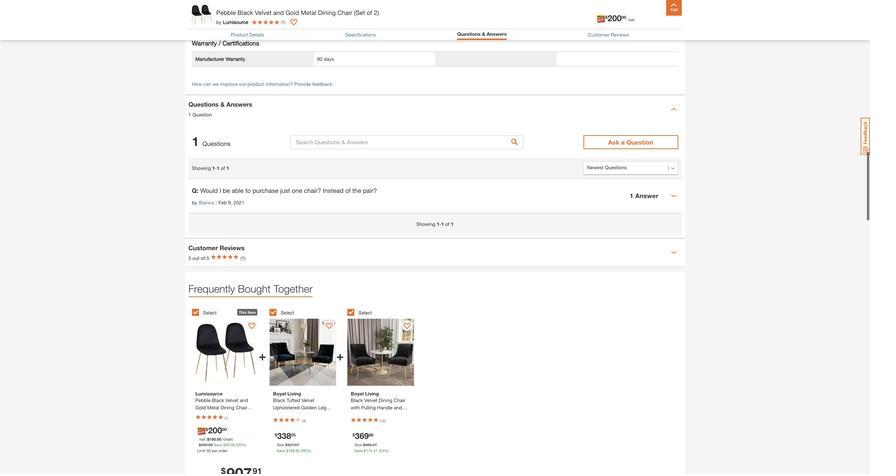 Task type: describe. For each thing, give the bounding box(es) containing it.
82
[[296, 448, 300, 453]]

answers for questions & answers 1 question
[[227, 101, 252, 108]]

questions for questions & answers
[[458, 31, 481, 37]]

black tufted velvet upholstered golden legs dining chair with pulling handle and adjustable foot nails(set of 2) image
[[270, 319, 337, 386]]

by for by lumisource
[[216, 19, 222, 25]]

00 down 100
[[209, 442, 213, 447]]

338
[[277, 431, 291, 441]]

( 4 )
[[302, 418, 306, 423]]

ask
[[609, 138, 620, 146]]

/box $ 527 . 87 save $ 189 . 82 ( 36 %)
[[277, 442, 311, 453]]

& for questions & answers 1 question
[[221, 101, 225, 108]]

improve
[[220, 81, 238, 87]]

0 vertical spatial showing
[[192, 165, 211, 171]]

189
[[289, 448, 295, 453]]

product image image
[[190, 3, 213, 26]]

display image inside "2 / 3" group
[[326, 323, 333, 330]]

+ inside "2 / 3" group
[[337, 348, 344, 363]]

1 horizontal spatial display image
[[291, 19, 298, 26]]

00 right "diy" button
[[622, 14, 627, 20]]

be
[[223, 187, 230, 194]]

select inside 1 / 3 group
[[203, 310, 217, 316]]

answers for questions & answers
[[487, 31, 507, 37]]

30-day
[[317, 7, 333, 13]]

00 left 20
[[231, 442, 235, 447]]

dining inside boyel living black tufted velvet upholstered golden legs dining chair with pulling handle and adjustable foot nails(set of 2)
[[273, 412, 287, 418]]

1 inside questions & answers 1 question
[[189, 112, 191, 118]]

golden
[[301, 404, 317, 410]]

one
[[292, 187, 303, 194]]

) for ( 1 )
[[285, 20, 286, 24]]

living for 338
[[288, 390, 301, 396]]

$ 200 00 inside 1 / 3 group
[[206, 425, 227, 435]]

this
[[239, 310, 247, 315]]

5 out of 5
[[189, 255, 209, 261]]

and inside boyel living black velvet dining chair with pulling handle and adjustable foot nails(set of 2)
[[394, 404, 402, 410]]

manufacturer
[[196, 56, 224, 62]]

527
[[288, 442, 294, 447]]

product
[[248, 81, 265, 87]]

our
[[239, 81, 246, 87]]

3 caret image from the top
[[671, 250, 677, 255]]

answer
[[636, 192, 659, 200]]

ask a question button
[[584, 135, 679, 149]]

questions for questions & answers 1 question
[[189, 101, 219, 108]]

questions & answers 1 question
[[189, 101, 252, 118]]

41
[[374, 448, 378, 453]]

(set
[[354, 9, 365, 16]]

1 horizontal spatial customer reviews
[[589, 32, 629, 38]]

( 16 )
[[380, 418, 386, 423]]

boyel living black velvet dining chair with pulling handle and adjustable foot nails(set of 2)
[[351, 390, 406, 425]]

product details
[[231, 32, 264, 38]]

2) inside boyel living black velvet dining chair with pulling handle and adjustable foot nails(set of 2)
[[357, 419, 361, 425]]

diy button
[[599, 8, 621, 25]]

baton
[[235, 13, 250, 20]]

rouge
[[252, 13, 268, 20]]

select for 369
[[359, 310, 372, 316]]

1 vertical spatial showing 1 - 1 of 1
[[417, 221, 454, 227]]

( inside /box $ 485 . 27 save $ 115 . 41 ( 24 %)
[[379, 448, 380, 453]]

86
[[369, 432, 374, 437]]

chair?
[[304, 187, 321, 194]]

days
[[324, 56, 334, 62]]

feedback link image
[[861, 118, 871, 155]]

questions inside 1 questions
[[203, 140, 231, 147]]

250
[[201, 442, 208, 447]]

details
[[250, 32, 264, 38]]

limit
[[197, 448, 206, 453]]

certifications
[[223, 39, 260, 47]]

caret image for 1 answer
[[671, 193, 677, 199]]

/set for /set ( $ 100 . 00 /chair ) $ 250 . 00 save $ 50 . 00 ( 20 %) limit 50 per order
[[199, 437, 205, 441]]

to
[[246, 187, 251, 194]]

handle inside boyel living black velvet dining chair with pulling handle and adjustable foot nails(set of 2)
[[377, 404, 393, 410]]

0 vertical spatial showing 1 - 1 of 1
[[192, 165, 229, 171]]

/chair
[[222, 437, 232, 441]]

05
[[291, 432, 296, 437]]

$ 369 86
[[353, 431, 374, 441]]

adjustable inside boyel living black tufted velvet upholstered golden legs dining chair with pulling handle and adjustable foot nails(set of 2)
[[300, 419, 323, 425]]

0 horizontal spatial reviews
[[220, 244, 245, 252]]

pulling inside boyel living black tufted velvet upholstered golden legs dining chair with pulling handle and adjustable foot nails(set of 2)
[[312, 412, 326, 418]]

0 vertical spatial 200
[[608, 13, 622, 23]]

Search Questions & Answers text field
[[291, 135, 524, 149]]

2 horizontal spatial 2)
[[374, 9, 379, 16]]

save for 338
[[277, 448, 285, 453]]

36
[[302, 448, 307, 453]]

black velvet dining chair with pulling handle and adjustable foot nails(set of 2) image
[[348, 319, 415, 386]]

foot inside boyel living black tufted velvet upholstered golden legs dining chair with pulling handle and adjustable foot nails(set of 2)
[[273, 426, 283, 432]]

specifications
[[346, 32, 376, 38]]

how can we improve our product information? provide feedback.
[[192, 81, 334, 87]]

30-
[[317, 7, 325, 13]]

369
[[355, 431, 369, 441]]

/
[[219, 39, 221, 47]]

2 / 3 group
[[270, 305, 344, 462]]

q: would i be able to purchase just one chair? instead of the pair?
[[192, 187, 377, 194]]

a
[[622, 138, 625, 146]]

) for ( 4 )
[[305, 418, 306, 423]]

$ inside $ 338 05
[[275, 432, 277, 437]]

q:
[[192, 187, 199, 194]]

chair inside boyel living black tufted velvet upholstered golden legs dining chair with pulling handle and adjustable foot nails(set of 2)
[[289, 412, 300, 418]]

metal
[[301, 9, 317, 16]]

9,
[[228, 200, 232, 205]]

( inside /box $ 527 . 87 save $ 189 . 82 ( 36 %)
[[301, 448, 302, 453]]

1 vertical spatial customer
[[189, 244, 218, 252]]

instead
[[323, 187, 344, 194]]

top button
[[667, 0, 682, 16]]

/set for /set
[[629, 17, 635, 22]]

question inside questions & answers 1 question
[[193, 112, 212, 118]]

able
[[232, 187, 244, 194]]

485
[[366, 442, 372, 447]]

and inside boyel living black tufted velvet upholstered golden legs dining chair with pulling handle and adjustable foot nails(set of 2)
[[290, 419, 298, 425]]

day
[[325, 7, 333, 13]]

27
[[373, 442, 377, 447]]

handle inside boyel living black tufted velvet upholstered golden legs dining chair with pulling handle and adjustable foot nails(set of 2)
[[273, 419, 289, 425]]

black for 369
[[351, 397, 363, 403]]

save inside /set ( $ 100 . 00 /chair ) $ 250 . 00 save $ 50 . 00 ( 20 %) limit 50 per order
[[214, 442, 222, 447]]

boyel for 369
[[351, 390, 364, 396]]

bianca button
[[199, 199, 214, 206]]

/set ( $ 100 . 00 /chair ) $ 250 . 00 save $ 50 . 00 ( 20 %) limit 50 per order
[[197, 437, 246, 453]]

question inside button
[[627, 138, 654, 146]]

n
[[230, 13, 234, 20]]

|
[[216, 200, 217, 205]]

(1)
[[241, 255, 246, 261]]

pebble
[[216, 9, 236, 16]]

together
[[274, 283, 313, 295]]

1 vertical spatial -
[[440, 221, 442, 227]]

90 days
[[317, 56, 334, 62]]

of inside boyel living black velvet dining chair with pulling handle and adjustable foot nails(set of 2)
[[351, 419, 355, 425]]

115
[[366, 448, 373, 453]]

1 questions
[[192, 134, 231, 149]]

click to redirect to view my cart page image
[[664, 8, 673, 17]]

gold
[[286, 9, 299, 16]]

0 horizontal spatial velvet
[[255, 9, 272, 16]]

item
[[248, 310, 256, 315]]

by bianca | feb 9, 2021
[[192, 200, 245, 205]]

What can we help you find today? search field
[[323, 9, 514, 24]]

this item
[[239, 310, 256, 315]]

diy
[[606, 18, 615, 25]]



Task type: locate. For each thing, give the bounding box(es) containing it.
living for 369
[[365, 390, 379, 396]]

2 living from the left
[[365, 390, 379, 396]]

1 horizontal spatial nails(set
[[387, 412, 406, 418]]

by lumisource
[[216, 19, 248, 25]]

2 vertical spatial caret image
[[671, 250, 677, 255]]

0 horizontal spatial display image
[[248, 323, 255, 330]]

and
[[274, 9, 284, 16], [394, 404, 402, 410], [290, 419, 298, 425]]

0 horizontal spatial &
[[221, 101, 225, 108]]

1 horizontal spatial $ 200 00
[[606, 13, 627, 23]]

how can we improve our product information? provide feedback. link
[[192, 81, 334, 87]]

boyel for 338
[[273, 390, 286, 396]]

2021
[[234, 200, 245, 205]]

2 + from the left
[[337, 348, 344, 363]]

customer up 5 out of 5
[[189, 244, 218, 252]]

living inside boyel living black tufted velvet upholstered golden legs dining chair with pulling handle and adjustable foot nails(set of 2)
[[288, 390, 301, 396]]

legs
[[318, 404, 329, 410]]

/set up 250
[[199, 437, 205, 441]]

save left 189 at the bottom left of page
[[277, 448, 285, 453]]

reviews up (1)
[[220, 244, 245, 252]]

select for 338
[[281, 310, 295, 316]]

24
[[380, 448, 384, 453]]

black for 338
[[273, 397, 286, 403]]

5 right out
[[207, 255, 209, 261]]

1 5 from the left
[[189, 255, 191, 261]]

2 vertical spatial questions
[[203, 140, 231, 147]]

dining inside boyel living black velvet dining chair with pulling handle and adjustable foot nails(set of 2)
[[379, 397, 393, 403]]

0 vertical spatial chair
[[338, 9, 353, 16]]

2 vertical spatial chair
[[289, 412, 300, 418]]

20
[[237, 442, 241, 447]]

2 vertical spatial dining
[[273, 412, 287, 418]]

customer reviews down diy
[[589, 32, 629, 38]]

) inside 3 / 3 group
[[385, 418, 386, 423]]

nails(set inside boyel living black tufted velvet upholstered golden legs dining chair with pulling handle and adjustable foot nails(set of 2)
[[285, 426, 304, 432]]

customer reviews up 5 out of 5
[[189, 244, 245, 252]]

00 right 100
[[217, 437, 221, 441]]

adjustable down golden
[[300, 419, 323, 425]]

/set inside /set ( $ 100 . 00 /chair ) $ 250 . 00 save $ 50 . 00 ( 20 %) limit 50 per order
[[199, 437, 205, 441]]

1 vertical spatial caret image
[[671, 193, 677, 199]]

adjustable inside boyel living black velvet dining chair with pulling handle and adjustable foot nails(set of 2)
[[351, 412, 374, 418]]

i
[[220, 187, 221, 194]]

can
[[203, 81, 211, 87]]

2 horizontal spatial display image
[[326, 323, 333, 330]]

1 horizontal spatial select
[[281, 310, 295, 316]]

of inside boyel living black tufted velvet upholstered golden legs dining chair with pulling handle and adjustable foot nails(set of 2)
[[305, 426, 309, 432]]

0 horizontal spatial with
[[301, 412, 310, 418]]

pulling inside boyel living black velvet dining chair with pulling handle and adjustable foot nails(set of 2)
[[362, 404, 376, 410]]

dining up '16'
[[379, 397, 393, 403]]

foot
[[375, 412, 385, 418], [273, 426, 283, 432]]

velvet inside boyel living black velvet dining chair with pulling handle and adjustable foot nails(set of 2)
[[365, 397, 378, 403]]

2) inside boyel living black tufted velvet upholstered golden legs dining chair with pulling handle and adjustable foot nails(set of 2)
[[311, 426, 315, 432]]

showing
[[192, 165, 211, 171], [417, 221, 436, 227]]

foot down upholstered
[[273, 426, 283, 432]]

boyel inside boyel living black tufted velvet upholstered golden legs dining chair with pulling handle and adjustable foot nails(set of 2)
[[273, 390, 286, 396]]

ask a question
[[609, 138, 654, 146]]

the
[[353, 187, 362, 194]]

0 horizontal spatial save
[[214, 442, 222, 447]]

bought
[[238, 283, 271, 295]]

2 /box from the left
[[355, 442, 362, 447]]

0 horizontal spatial nails(set
[[285, 426, 304, 432]]

foot up ( 16 )
[[375, 412, 385, 418]]

product
[[231, 32, 248, 38]]

1 horizontal spatial black
[[273, 397, 286, 403]]

200 inside 1 / 3 group
[[208, 425, 222, 435]]

1 living from the left
[[288, 390, 301, 396]]

0 horizontal spatial by
[[192, 200, 197, 205]]

$
[[606, 14, 608, 20], [206, 426, 208, 432], [275, 432, 277, 437], [353, 432, 355, 437], [208, 437, 210, 441], [199, 442, 201, 447], [223, 442, 226, 447], [286, 442, 288, 447], [363, 442, 366, 447], [286, 448, 289, 453], [364, 448, 366, 453]]

16
[[381, 418, 385, 423]]

50 left 'per'
[[207, 448, 211, 453]]

by left bianca button
[[192, 200, 197, 205]]

0 vertical spatial &
[[482, 31, 486, 37]]

nails(set
[[387, 412, 406, 418], [285, 426, 304, 432]]

1 horizontal spatial handle
[[377, 404, 393, 410]]

1 horizontal spatial showing 1 - 1 of 1
[[417, 221, 454, 227]]

0 horizontal spatial showing 1 - 1 of 1
[[192, 165, 229, 171]]

-
[[215, 165, 217, 171], [440, 221, 442, 227]]

/box for 369
[[355, 442, 362, 447]]

save for 369
[[355, 448, 363, 453]]

0 vertical spatial and
[[274, 9, 284, 16]]

of
[[367, 9, 373, 16], [221, 165, 225, 171], [346, 187, 351, 194], [446, 221, 450, 227], [201, 255, 205, 261], [351, 419, 355, 425], [305, 426, 309, 432]]

save inside /box $ 527 . 87 save $ 189 . 82 ( 36 %)
[[277, 448, 285, 453]]

save up 'per'
[[214, 442, 222, 447]]

/box inside /box $ 485 . 27 save $ 115 . 41 ( 24 %)
[[355, 442, 362, 447]]

0 horizontal spatial pulling
[[312, 412, 326, 418]]

0 vertical spatial $ 200 00
[[606, 13, 627, 23]]

0 horizontal spatial dining
[[273, 412, 287, 418]]

select inside "2 / 3" group
[[281, 310, 295, 316]]

pulling up 86 at the left
[[362, 404, 376, 410]]

1 vertical spatial warranty
[[226, 56, 245, 62]]

0 vertical spatial 2)
[[374, 9, 379, 16]]

with inside boyel living black velvet dining chair with pulling handle and adjustable foot nails(set of 2)
[[351, 404, 360, 410]]

upholstered
[[273, 404, 300, 410]]

the home depot logo image
[[191, 6, 213, 28]]

/box for 338
[[277, 442, 285, 447]]

/box down 338
[[277, 442, 285, 447]]

70815
[[295, 13, 310, 20]]

2 horizontal spatial chair
[[394, 397, 406, 403]]

&
[[482, 31, 486, 37], [221, 101, 225, 108]]

display image
[[291, 19, 298, 26], [248, 323, 255, 330], [326, 323, 333, 330]]

0 horizontal spatial +
[[259, 348, 266, 363]]

1 boyel from the left
[[273, 390, 286, 396]]

feedback.
[[312, 81, 334, 87]]

/box down 369
[[355, 442, 362, 447]]

just
[[280, 187, 290, 194]]

0 horizontal spatial living
[[288, 390, 301, 396]]

0 horizontal spatial /set
[[199, 437, 205, 441]]

1 horizontal spatial boyel
[[351, 390, 364, 396]]

) inside "2 / 3" group
[[305, 418, 306, 423]]

1 vertical spatial nails(set
[[285, 426, 304, 432]]

%) inside /box $ 485 . 27 save $ 115 . 41 ( 24 %)
[[384, 448, 389, 453]]

0 vertical spatial pulling
[[362, 404, 376, 410]]

0 vertical spatial by
[[216, 19, 222, 25]]

handle up 338
[[273, 419, 289, 425]]

/set
[[629, 17, 635, 22], [199, 437, 205, 441]]

boyel
[[273, 390, 286, 396], [351, 390, 364, 396]]

black inside boyel living black tufted velvet upholstered golden legs dining chair with pulling handle and adjustable foot nails(set of 2)
[[273, 397, 286, 403]]

1 vertical spatial chair
[[394, 397, 406, 403]]

2 horizontal spatial and
[[394, 404, 402, 410]]

0 vertical spatial reviews
[[611, 32, 629, 38]]

0 vertical spatial warranty
[[192, 39, 217, 47]]

) for ( 16 )
[[385, 418, 386, 423]]

frequently
[[189, 283, 235, 295]]

(
[[281, 20, 282, 24], [302, 418, 303, 423], [380, 418, 381, 423], [207, 437, 208, 441], [236, 442, 237, 447], [301, 448, 302, 453], [379, 448, 380, 453]]

1 vertical spatial and
[[394, 404, 402, 410]]

questions & answers button
[[458, 31, 507, 38], [458, 31, 507, 37]]

3 select from the left
[[359, 310, 372, 316]]

1 horizontal spatial -
[[440, 221, 442, 227]]

1 horizontal spatial answers
[[487, 31, 507, 37]]

showing 1 - 1 of 1
[[192, 165, 229, 171], [417, 221, 454, 227]]

%) for 369
[[384, 448, 389, 453]]

.
[[216, 437, 217, 441], [208, 442, 209, 447], [230, 442, 231, 447], [294, 442, 295, 447], [372, 442, 373, 447], [295, 448, 296, 453], [373, 448, 374, 453]]

0 horizontal spatial customer
[[189, 244, 218, 252]]

$ inside $ 369 86
[[353, 432, 355, 437]]

0 horizontal spatial answers
[[227, 101, 252, 108]]

00 up /chair
[[222, 426, 227, 432]]

1 horizontal spatial 2)
[[357, 419, 361, 425]]

2 caret image from the top
[[671, 193, 677, 199]]

0 vertical spatial nails(set
[[387, 412, 406, 418]]

( 1 )
[[281, 20, 286, 24]]

1 vertical spatial foot
[[273, 426, 283, 432]]

0 vertical spatial dining
[[318, 9, 336, 16]]

%) inside /set ( $ 100 . 00 /chair ) $ 250 . 00 save $ 50 . 00 ( 20 %) limit 50 per order
[[241, 442, 246, 447]]

0 horizontal spatial $ 200 00
[[206, 425, 227, 435]]

question up 1 questions
[[193, 112, 212, 118]]

0 vertical spatial answers
[[487, 31, 507, 37]]

%) for 338
[[307, 448, 311, 453]]

reviews down diy
[[611, 32, 629, 38]]

warranty / certifications
[[192, 39, 260, 47]]

4
[[303, 418, 305, 423]]

2 5 from the left
[[207, 255, 209, 261]]

9pm
[[263, 13, 275, 20]]

2 horizontal spatial select
[[359, 310, 372, 316]]

foot inside boyel living black velvet dining chair with pulling handle and adjustable foot nails(set of 2)
[[375, 412, 385, 418]]

save left the 115
[[355, 448, 363, 453]]

boyel living black tufted velvet upholstered golden legs dining chair with pulling handle and adjustable foot nails(set of 2)
[[273, 390, 329, 432]]

70815 button
[[286, 13, 310, 20]]

1 horizontal spatial 200
[[608, 13, 622, 23]]

1 horizontal spatial &
[[482, 31, 486, 37]]

with inside boyel living black tufted velvet upholstered golden legs dining chair with pulling handle and adjustable foot nails(set of 2)
[[301, 412, 310, 418]]

100
[[210, 437, 216, 441]]

/set right diy
[[629, 17, 635, 22]]

warranty down certifications
[[226, 56, 245, 62]]

1 vertical spatial dining
[[379, 397, 393, 403]]

handle up ( 16 )
[[377, 404, 393, 410]]

we
[[213, 81, 219, 87]]

black
[[238, 9, 253, 16], [273, 397, 286, 403], [351, 397, 363, 403]]

1 caret image from the top
[[671, 106, 677, 112]]

0 horizontal spatial -
[[215, 165, 217, 171]]

1 vertical spatial by
[[192, 200, 197, 205]]

2 boyel from the left
[[351, 390, 364, 396]]

manufacturer warranty
[[196, 56, 245, 62]]

0 horizontal spatial 200
[[208, 425, 222, 435]]

2 horizontal spatial dining
[[379, 397, 393, 403]]

50 down /chair
[[226, 442, 230, 447]]

1 horizontal spatial /box
[[355, 442, 362, 447]]

question right 'a'
[[627, 138, 654, 146]]

chair inside boyel living black velvet dining chair with pulling handle and adjustable foot nails(set of 2)
[[394, 397, 406, 403]]

1 horizontal spatial and
[[290, 419, 298, 425]]

how
[[192, 81, 202, 87]]

nails(set inside boyel living black velvet dining chair with pulling handle and adjustable foot nails(set of 2)
[[387, 412, 406, 418]]

0 vertical spatial -
[[215, 165, 217, 171]]

+ inside 1 / 3 group
[[259, 348, 266, 363]]

1 horizontal spatial chair
[[338, 9, 353, 16]]

dining down upholstered
[[273, 412, 287, 418]]

1 vertical spatial showing
[[417, 221, 436, 227]]

adjustable up 369
[[351, 412, 374, 418]]

save
[[214, 442, 222, 447], [277, 448, 285, 453], [355, 448, 363, 453]]

0 vertical spatial /set
[[629, 17, 635, 22]]

lumisource
[[223, 19, 248, 25]]

1 horizontal spatial %)
[[307, 448, 311, 453]]

1 vertical spatial questions
[[189, 101, 219, 108]]

2 vertical spatial and
[[290, 419, 298, 425]]

pebble black velvet and gold metal dining chair (set of 2)
[[216, 9, 379, 16]]

returnable
[[196, 7, 219, 13]]

0 vertical spatial questions
[[458, 31, 481, 37]]

customer reviews
[[589, 32, 629, 38], [189, 244, 245, 252]]

1 horizontal spatial /set
[[629, 17, 635, 22]]

chair
[[338, 9, 353, 16], [394, 397, 406, 403], [289, 412, 300, 418]]

1 vertical spatial 50
[[207, 448, 211, 453]]

1 vertical spatial question
[[627, 138, 654, 146]]

customer down diy
[[589, 32, 610, 38]]

0 horizontal spatial showing
[[192, 165, 211, 171]]

/box $ 485 . 27 save $ 115 . 41 ( 24 %)
[[355, 442, 389, 453]]

1 /box from the left
[[277, 442, 285, 447]]

n baton rouge
[[230, 13, 268, 20]]

1 horizontal spatial by
[[216, 19, 222, 25]]

87
[[295, 442, 299, 447]]

5 left out
[[189, 255, 191, 261]]

velvet inside boyel living black tufted velvet upholstered golden legs dining chair with pulling handle and adjustable foot nails(set of 2)
[[302, 397, 315, 403]]

0 vertical spatial customer
[[589, 32, 610, 38]]

& for questions & answers
[[482, 31, 486, 37]]

display image
[[404, 323, 411, 330]]

pair?
[[363, 187, 377, 194]]

warranty left /
[[192, 39, 217, 47]]

0 vertical spatial foot
[[375, 412, 385, 418]]

1 vertical spatial with
[[301, 412, 310, 418]]

1 horizontal spatial customer
[[589, 32, 610, 38]]

3 / 3 group
[[348, 305, 422, 462]]

save inside /box $ 485 . 27 save $ 115 . 41 ( 24 %)
[[355, 448, 363, 453]]

) inside /set ( $ 100 . 00 /chair ) $ 250 . 00 save $ 50 . 00 ( 20 %) limit 50 per order
[[232, 437, 233, 441]]

adjustable
[[351, 412, 374, 418], [300, 419, 323, 425]]

with up ( 4 )
[[301, 412, 310, 418]]

00
[[622, 14, 627, 20], [222, 426, 227, 432], [217, 437, 221, 441], [209, 442, 213, 447], [231, 442, 235, 447]]

2)
[[374, 9, 379, 16], [357, 419, 361, 425], [311, 426, 315, 432]]

0 horizontal spatial handle
[[273, 419, 289, 425]]

%) inside /box $ 527 . 87 save $ 189 . 82 ( 36 %)
[[307, 448, 311, 453]]

customer reviews button
[[589, 32, 629, 38], [589, 32, 629, 38]]

1 select from the left
[[203, 310, 217, 316]]

caret image
[[671, 106, 677, 112], [671, 193, 677, 199], [671, 250, 677, 255]]

2 horizontal spatial save
[[355, 448, 363, 453]]

dining
[[318, 9, 336, 16], [379, 397, 393, 403], [273, 412, 287, 418]]

0 horizontal spatial warranty
[[192, 39, 217, 47]]

0 horizontal spatial customer reviews
[[189, 244, 245, 252]]

0 horizontal spatial /box
[[277, 442, 285, 447]]

questions inside questions & answers 1 question
[[189, 101, 219, 108]]

1 horizontal spatial dining
[[318, 9, 336, 16]]

black inside boyel living black velvet dining chair with pulling handle and adjustable foot nails(set of 2)
[[351, 397, 363, 403]]

1 + from the left
[[259, 348, 266, 363]]

1 / 3 group
[[192, 305, 266, 462]]

0 vertical spatial with
[[351, 404, 360, 410]]

dining right metal
[[318, 9, 336, 16]]

/box inside /box $ 527 . 87 save $ 189 . 82 ( 36 %)
[[277, 442, 285, 447]]

boyel inside boyel living black velvet dining chair with pulling handle and adjustable foot nails(set of 2)
[[351, 390, 364, 396]]

select
[[203, 310, 217, 316], [281, 310, 295, 316], [359, 310, 372, 316]]

0 horizontal spatial chair
[[289, 412, 300, 418]]

velvet
[[255, 9, 272, 16], [302, 397, 315, 403], [365, 397, 378, 403]]

0 horizontal spatial black
[[238, 9, 253, 16]]

$ 338 05
[[275, 431, 296, 441]]

by for by bianca | feb 9, 2021
[[192, 200, 197, 205]]

1 vertical spatial 2)
[[357, 419, 361, 425]]

0 horizontal spatial %)
[[241, 442, 246, 447]]

90
[[317, 56, 323, 62]]

0 vertical spatial customer reviews
[[589, 32, 629, 38]]

caret image for 1
[[671, 106, 677, 112]]

with up 369
[[351, 404, 360, 410]]

1 horizontal spatial 50
[[226, 442, 230, 447]]

1 horizontal spatial warranty
[[226, 56, 245, 62]]

purchase
[[253, 187, 279, 194]]

1 vertical spatial customer reviews
[[189, 244, 245, 252]]

0 horizontal spatial 50
[[207, 448, 211, 453]]

select inside 3 / 3 group
[[359, 310, 372, 316]]

1 horizontal spatial living
[[365, 390, 379, 396]]

display image inside 1 / 3 group
[[248, 323, 255, 330]]

answers inside questions & answers 1 question
[[227, 101, 252, 108]]

pulling
[[362, 404, 376, 410], [312, 412, 326, 418]]

living inside boyel living black velvet dining chair with pulling handle and adjustable foot nails(set of 2)
[[365, 390, 379, 396]]

order
[[219, 448, 228, 453]]

0 horizontal spatial 2)
[[311, 426, 315, 432]]

by down pebble
[[216, 19, 222, 25]]

2 select from the left
[[281, 310, 295, 316]]

pulling down legs
[[312, 412, 326, 418]]

& inside questions & answers 1 question
[[221, 101, 225, 108]]

1 vertical spatial pulling
[[312, 412, 326, 418]]

0 horizontal spatial 5
[[189, 255, 191, 261]]

1 answer
[[630, 192, 659, 200]]

bianca
[[199, 200, 214, 205]]

%)
[[241, 442, 246, 447], [307, 448, 311, 453], [384, 448, 389, 453]]

)
[[285, 20, 286, 24], [305, 418, 306, 423], [385, 418, 386, 423], [232, 437, 233, 441]]



Task type: vqa. For each thing, say whether or not it's contained in the screenshot.
%) within /box $ 527 . 87 Save $ 189 . 82 ( 36 %)
yes



